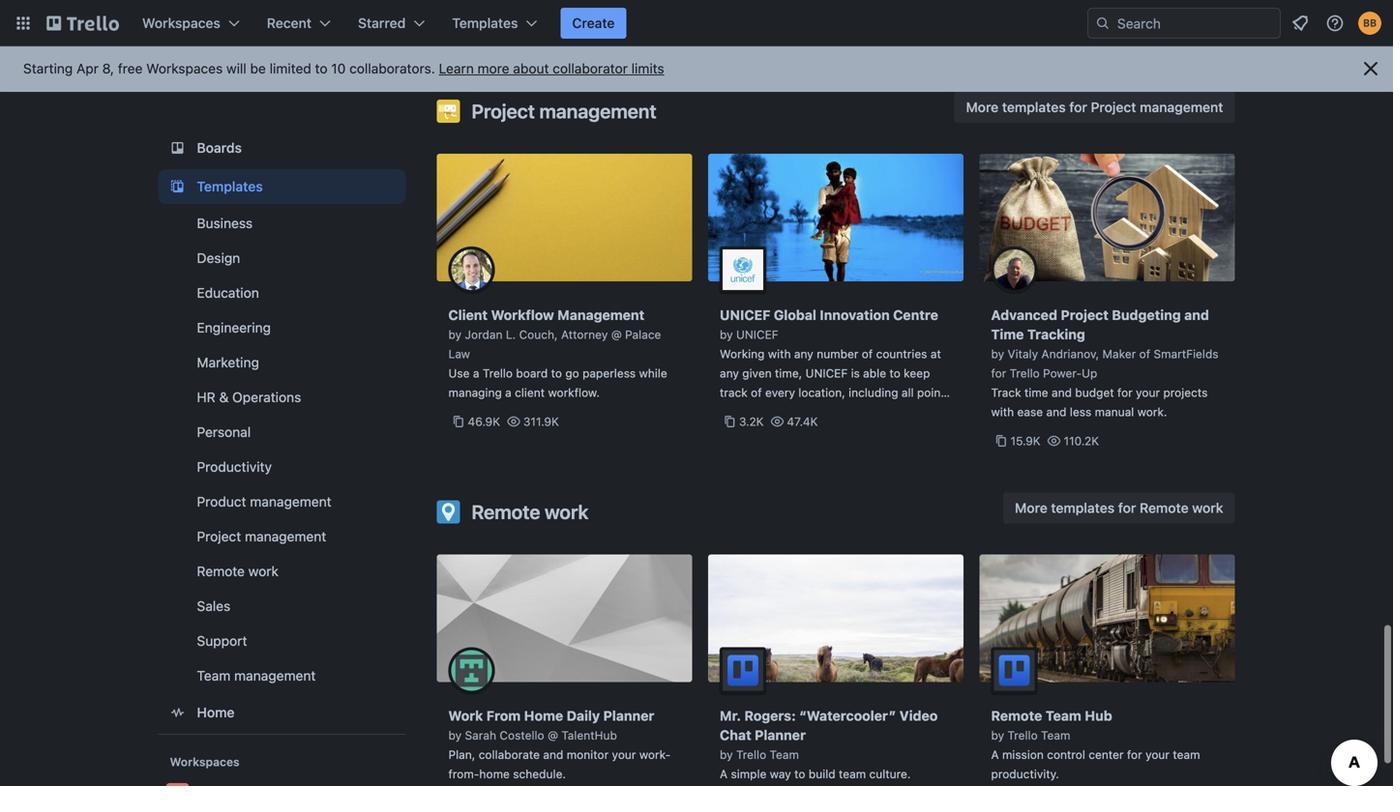 Task type: describe. For each thing, give the bounding box(es) containing it.
1 vertical spatial unicef
[[736, 328, 779, 342]]

design link
[[158, 243, 406, 274]]

power-
[[1043, 367, 1082, 380]]

by inside advanced project budgeting and time tracking by vitaly andrianov, maker of smartfields for trello power-up track time and budget for your projects with ease and less manual work.
[[991, 347, 1005, 361]]

free
[[118, 60, 143, 76]]

management for the project management link
[[245, 529, 326, 545]]

more for project management
[[966, 99, 999, 115]]

&
[[219, 389, 229, 405]]

more for remote work
[[1015, 500, 1048, 516]]

project down product
[[197, 529, 241, 545]]

trello inside advanced project budgeting and time tracking by vitaly andrianov, maker of smartfields for trello power-up track time and budget for your projects with ease and less manual work.
[[1010, 367, 1040, 380]]

1 vertical spatial project management
[[197, 529, 326, 545]]

board image
[[166, 136, 189, 160]]

ease
[[1017, 405, 1043, 419]]

costello
[[500, 729, 544, 743]]

home image
[[166, 702, 189, 725]]

rogers:
[[745, 708, 796, 724]]

0 horizontal spatial templates
[[197, 179, 263, 194]]

product management
[[197, 494, 332, 510]]

remote team hub by trello team a mission control center for your team productivity.
[[991, 708, 1200, 781]]

unicef image
[[720, 247, 766, 293]]

schedule.
[[513, 768, 566, 781]]

work
[[448, 708, 483, 724]]

workflow
[[491, 307, 554, 323]]

culture.
[[869, 768, 911, 781]]

track
[[991, 386, 1021, 400]]

collaborate
[[479, 748, 540, 762]]

work inside button
[[1192, 500, 1224, 516]]

business
[[197, 215, 253, 231]]

sales
[[197, 598, 231, 614]]

trello team image for mr.
[[720, 648, 766, 694]]

by inside unicef global innovation centre by unicef working with any number of countries at any given time, unicef is able to keep track of every location, including all points of contact and every important document, on dedicated trello boards.
[[720, 328, 733, 342]]

will
[[226, 60, 247, 76]]

attorney
[[561, 328, 608, 342]]

track
[[720, 386, 748, 400]]

apr
[[76, 60, 99, 76]]

your inside advanced project budgeting and time tracking by vitaly andrianov, maker of smartfields for trello power-up track time and budget for your projects with ease and less manual work.
[[1136, 386, 1160, 400]]

0 horizontal spatial home
[[197, 705, 235, 721]]

team inside mr. rogers: "watercooler" video chat planner by trello team a simple way to build team culture.
[[839, 768, 866, 781]]

remote work icon image
[[437, 501, 460, 524]]

budget
[[1075, 386, 1114, 400]]

personal
[[197, 424, 251, 440]]

personal link
[[158, 417, 406, 448]]

project inside button
[[1091, 99, 1136, 115]]

management inside button
[[1140, 99, 1224, 115]]

marketing
[[197, 355, 259, 371]]

manual
[[1095, 405, 1134, 419]]

way
[[770, 768, 791, 781]]

paperless
[[583, 367, 636, 380]]

work inside 'link'
[[248, 564, 279, 580]]

trello team image for remote
[[991, 648, 1038, 694]]

bob builder (bobbuilder40) image
[[1359, 12, 1382, 35]]

boards.
[[828, 425, 869, 438]]

innovation
[[820, 307, 890, 323]]

team down support
[[197, 668, 231, 684]]

management for product management link
[[250, 494, 332, 510]]

remote work inside 'link'
[[197, 564, 279, 580]]

a inside remote team hub by trello team a mission control center for your team productivity.
[[991, 748, 999, 762]]

to inside client workflow management by jordan l. couch, attorney @ palace law use a trello board to go paperless while managing a client workflow.
[[551, 367, 562, 380]]

recent
[[267, 15, 312, 31]]

vitaly
[[1008, 347, 1038, 361]]

to left 10
[[315, 60, 328, 76]]

less
[[1070, 405, 1092, 419]]

smartfields
[[1154, 347, 1219, 361]]

limited
[[270, 60, 311, 76]]

time,
[[775, 367, 802, 380]]

0 horizontal spatial every
[[765, 386, 795, 400]]

keep
[[904, 367, 930, 380]]

template board image
[[166, 175, 189, 198]]

learn more about collaborator limits link
[[439, 60, 664, 76]]

time
[[991, 327, 1024, 343]]

workflow.
[[548, 386, 600, 400]]

work from home daily planner by sarah costello @ talenthub plan, collaborate and monitor your work- from-home schedule.
[[448, 708, 671, 781]]

daily
[[567, 708, 600, 724]]

15.9k
[[1011, 434, 1041, 448]]

46.9k
[[468, 415, 500, 429]]

starred button
[[346, 8, 437, 39]]

47.4k
[[787, 415, 818, 429]]

to inside mr. rogers: "watercooler" video chat planner by trello team a simple way to build team culture.
[[795, 768, 806, 781]]

marketing link
[[158, 347, 406, 378]]

dedicated
[[737, 425, 791, 438]]

advanced project budgeting and time tracking by vitaly andrianov, maker of smartfields for trello power-up track time and budget for your projects with ease and less manual work.
[[991, 307, 1219, 419]]

centre
[[893, 307, 939, 323]]

2 vertical spatial unicef
[[806, 367, 848, 380]]

@ for management
[[611, 328, 622, 342]]

jordan
[[465, 328, 503, 342]]

business link
[[158, 208, 406, 239]]

hr & operations link
[[158, 382, 406, 413]]

recent button
[[255, 8, 343, 39]]

go
[[565, 367, 579, 380]]

law
[[448, 347, 470, 361]]

project management icon image
[[437, 100, 460, 123]]

global
[[774, 307, 817, 323]]

project inside advanced project budgeting and time tracking by vitaly andrianov, maker of smartfields for trello power-up track time and budget for your projects with ease and less manual work.
[[1061, 307, 1109, 323]]

to inside unicef global innovation centre by unicef working with any number of countries at any given time, unicef is able to keep track of every location, including all points of contact and every important document, on dedicated trello boards.
[[890, 367, 901, 380]]

Search field
[[1111, 9, 1280, 38]]

be
[[250, 60, 266, 76]]

mr.
[[720, 708, 741, 724]]

trello inside unicef global innovation centre by unicef working with any number of countries at any given time, unicef is able to keep track of every location, including all points of contact and every important document, on dedicated trello boards.
[[795, 425, 825, 438]]

a inside mr. rogers: "watercooler" video chat planner by trello team a simple way to build team culture.
[[720, 768, 728, 781]]

hr & operations
[[197, 389, 301, 405]]

0 vertical spatial unicef
[[720, 307, 771, 323]]

planner inside work from home daily planner by sarah costello @ talenthub plan, collaborate and monitor your work- from-home schedule.
[[603, 708, 654, 724]]

workspaces button
[[131, 8, 251, 39]]

of up able
[[862, 347, 873, 361]]

work-
[[639, 748, 671, 762]]

education link
[[158, 278, 406, 309]]

team management link
[[158, 661, 406, 692]]

tracking
[[1028, 327, 1086, 343]]

engineering
[[197, 320, 271, 336]]

110.2k
[[1064, 434, 1099, 448]]

collaborator
[[553, 60, 628, 76]]

boards
[[197, 140, 242, 156]]

including
[[849, 386, 898, 400]]

your inside work from home daily planner by sarah costello @ talenthub plan, collaborate and monitor your work- from-home schedule.
[[612, 748, 636, 762]]

document,
[[892, 405, 951, 419]]

all
[[902, 386, 914, 400]]

0 notifications image
[[1289, 12, 1312, 35]]

work.
[[1138, 405, 1167, 419]]

1 vertical spatial every
[[803, 405, 833, 419]]

location,
[[799, 386, 845, 400]]

remote work link
[[158, 556, 406, 587]]

support link
[[158, 626, 406, 657]]



Task type: locate. For each thing, give the bounding box(es) containing it.
trello inside mr. rogers: "watercooler" video chat planner by trello team a simple way to build team culture.
[[736, 748, 766, 762]]

trello inside client workflow management by jordan l. couch, attorney @ palace law use a trello board to go paperless while managing a client workflow.
[[483, 367, 513, 380]]

monitor
[[567, 748, 609, 762]]

planner
[[603, 708, 654, 724], [755, 728, 806, 744]]

more templates for remote work
[[1015, 500, 1224, 516]]

number
[[817, 347, 859, 361]]

able
[[863, 367, 886, 380]]

project management
[[472, 100, 657, 122], [197, 529, 326, 545]]

given
[[742, 367, 772, 380]]

with up time,
[[768, 347, 791, 361]]

by up the law
[[448, 328, 462, 342]]

every down time,
[[765, 386, 795, 400]]

support
[[197, 633, 247, 649]]

1 horizontal spatial work
[[545, 501, 589, 523]]

collaborators.
[[349, 60, 435, 76]]

1 horizontal spatial remote work
[[472, 501, 589, 523]]

1 horizontal spatial project management
[[472, 100, 657, 122]]

project down search icon
[[1091, 99, 1136, 115]]

0 vertical spatial project management
[[472, 100, 657, 122]]

1 horizontal spatial any
[[794, 347, 814, 361]]

0 vertical spatial @
[[611, 328, 622, 342]]

of up on
[[720, 405, 731, 419]]

0 horizontal spatial remote work
[[197, 564, 279, 580]]

trello team image up the mission
[[991, 648, 1038, 694]]

and up dedicated
[[779, 405, 799, 419]]

product
[[197, 494, 246, 510]]

project management down "learn more about collaborator limits" link
[[472, 100, 657, 122]]

home right "home" icon on the left bottom of the page
[[197, 705, 235, 721]]

remote work right remote work icon
[[472, 501, 589, 523]]

about
[[513, 60, 549, 76]]

team inside mr. rogers: "watercooler" video chat planner by trello team a simple way to build team culture.
[[770, 748, 799, 762]]

2 trello team image from the left
[[991, 648, 1038, 694]]

management down product management link
[[245, 529, 326, 545]]

0 vertical spatial templates
[[1002, 99, 1066, 115]]

with inside advanced project budgeting and time tracking by vitaly andrianov, maker of smartfields for trello power-up track time and budget for your projects with ease and less manual work.
[[991, 405, 1014, 419]]

0 horizontal spatial with
[[768, 347, 791, 361]]

a left the client
[[505, 386, 512, 400]]

to left go
[[551, 367, 562, 380]]

remote
[[1140, 500, 1189, 516], [472, 501, 540, 523], [197, 564, 245, 580], [991, 708, 1042, 724]]

a left simple
[[720, 768, 728, 781]]

of inside advanced project budgeting and time tracking by vitaly andrianov, maker of smartfields for trello power-up track time and budget for your projects with ease and less manual work.
[[1139, 347, 1151, 361]]

@ inside client workflow management by jordan l. couch, attorney @ palace law use a trello board to go paperless while managing a client workflow.
[[611, 328, 622, 342]]

and inside unicef global innovation centre by unicef working with any number of countries at any given time, unicef is able to keep track of every location, including all points of contact and every important document, on dedicated trello boards.
[[779, 405, 799, 419]]

1 horizontal spatial a
[[505, 386, 512, 400]]

0 horizontal spatial more
[[966, 99, 999, 115]]

management
[[558, 307, 645, 323]]

projects
[[1163, 386, 1208, 400]]

@
[[611, 328, 622, 342], [548, 729, 558, 743]]

1 vertical spatial any
[[720, 367, 739, 380]]

from
[[487, 708, 521, 724]]

trello left boards.
[[795, 425, 825, 438]]

1 vertical spatial more
[[1015, 500, 1048, 516]]

1 horizontal spatial planner
[[755, 728, 806, 744]]

0 horizontal spatial project management
[[197, 529, 326, 545]]

countries
[[876, 347, 927, 361]]

1 horizontal spatial @
[[611, 328, 622, 342]]

contact
[[734, 405, 776, 419]]

1 horizontal spatial templates
[[452, 15, 518, 31]]

limits
[[632, 60, 664, 76]]

workspaces down "home" icon on the left bottom of the page
[[170, 756, 240, 769]]

with
[[768, 347, 791, 361], [991, 405, 1014, 419]]

talenthub
[[562, 729, 617, 743]]

0 vertical spatial templates
[[452, 15, 518, 31]]

center
[[1089, 748, 1124, 762]]

0 horizontal spatial team
[[839, 768, 866, 781]]

1 horizontal spatial team
[[1173, 748, 1200, 762]]

budgeting
[[1112, 307, 1181, 323]]

@ down management
[[611, 328, 622, 342]]

primary element
[[0, 0, 1393, 46]]

0 horizontal spatial a
[[473, 367, 479, 380]]

1 vertical spatial a
[[505, 386, 512, 400]]

by inside mr. rogers: "watercooler" video chat planner by trello team a simple way to build team culture.
[[720, 748, 733, 762]]

templates inside dropdown button
[[452, 15, 518, 31]]

sarah costello @ talenthub image
[[448, 648, 495, 694]]

0 vertical spatial remote work
[[472, 501, 589, 523]]

0 vertical spatial a
[[991, 748, 999, 762]]

and left less
[[1046, 405, 1067, 419]]

by up working at the top right of page
[[720, 328, 733, 342]]

planner inside mr. rogers: "watercooler" video chat planner by trello team a simple way to build team culture.
[[755, 728, 806, 744]]

boards link
[[158, 131, 406, 165]]

by down the chat
[[720, 748, 733, 762]]

at
[[931, 347, 941, 361]]

1 horizontal spatial home
[[524, 708, 563, 724]]

home up costello
[[524, 708, 563, 724]]

andrianov,
[[1042, 347, 1099, 361]]

vitaly andrianov, maker of smartfields for trello power-up image
[[991, 247, 1038, 293]]

with down the track
[[991, 405, 1014, 419]]

hr
[[197, 389, 216, 405]]

workspaces down workspaces popup button
[[146, 60, 223, 76]]

management down productivity link
[[250, 494, 332, 510]]

project management down product management
[[197, 529, 326, 545]]

home
[[197, 705, 235, 721], [524, 708, 563, 724]]

to right able
[[890, 367, 901, 380]]

build
[[809, 768, 836, 781]]

0 vertical spatial more
[[966, 99, 999, 115]]

311.9k
[[523, 415, 559, 429]]

jordan l. couch, attorney @ palace law image
[[448, 247, 495, 293]]

0 horizontal spatial trello team image
[[720, 648, 766, 694]]

from-
[[448, 768, 479, 781]]

operations
[[232, 389, 301, 405]]

trello up managing
[[483, 367, 513, 380]]

project
[[1091, 99, 1136, 115], [472, 100, 535, 122], [1061, 307, 1109, 323], [197, 529, 241, 545]]

0 horizontal spatial work
[[248, 564, 279, 580]]

important
[[836, 405, 889, 419]]

open information menu image
[[1326, 14, 1345, 33]]

your
[[1136, 386, 1160, 400], [612, 748, 636, 762], [1146, 748, 1170, 762]]

1 horizontal spatial more
[[1015, 500, 1048, 516]]

trello team image up mr.
[[720, 648, 766, 694]]

on
[[720, 425, 734, 438]]

management for team management link
[[234, 668, 316, 684]]

@ right costello
[[548, 729, 558, 743]]

0 vertical spatial a
[[473, 367, 479, 380]]

by inside remote team hub by trello team a mission control center for your team productivity.
[[991, 729, 1005, 743]]

1 horizontal spatial a
[[991, 748, 999, 762]]

0 vertical spatial planner
[[603, 708, 654, 724]]

productivity link
[[158, 452, 406, 483]]

team right build
[[839, 768, 866, 781]]

1 horizontal spatial every
[[803, 405, 833, 419]]

a right use
[[473, 367, 479, 380]]

project up tracking
[[1061, 307, 1109, 323]]

1 vertical spatial workspaces
[[146, 60, 223, 76]]

0 vertical spatial with
[[768, 347, 791, 361]]

by up the mission
[[991, 729, 1005, 743]]

0 horizontal spatial any
[[720, 367, 739, 380]]

a left the mission
[[991, 748, 999, 762]]

of
[[862, 347, 873, 361], [1139, 347, 1151, 361], [751, 386, 762, 400], [720, 405, 731, 419]]

use
[[448, 367, 470, 380]]

remote inside 'link'
[[197, 564, 245, 580]]

trello up the mission
[[1008, 729, 1038, 743]]

1 horizontal spatial with
[[991, 405, 1014, 419]]

product management link
[[158, 487, 406, 518]]

and up smartfields
[[1184, 307, 1209, 323]]

planner up talenthub
[[603, 708, 654, 724]]

1 vertical spatial with
[[991, 405, 1014, 419]]

sales link
[[158, 591, 406, 622]]

back to home image
[[46, 8, 119, 39]]

templates for project management
[[1002, 99, 1066, 115]]

design
[[197, 250, 240, 266]]

templates link
[[158, 169, 406, 204]]

starting
[[23, 60, 73, 76]]

0 vertical spatial workspaces
[[142, 15, 220, 31]]

0 vertical spatial any
[[794, 347, 814, 361]]

time
[[1025, 386, 1049, 400]]

1 vertical spatial team
[[839, 768, 866, 781]]

for inside remote team hub by trello team a mission control center for your team productivity.
[[1127, 748, 1142, 762]]

any up track
[[720, 367, 739, 380]]

0 horizontal spatial @
[[548, 729, 558, 743]]

1 vertical spatial a
[[720, 768, 728, 781]]

1 trello team image from the left
[[720, 648, 766, 694]]

productivity.
[[991, 768, 1059, 781]]

1 vertical spatial templates
[[197, 179, 263, 194]]

a
[[473, 367, 479, 380], [505, 386, 512, 400]]

your up work.
[[1136, 386, 1160, 400]]

remote inside button
[[1140, 500, 1189, 516]]

templates for remote work
[[1051, 500, 1115, 516]]

planner down rogers:
[[755, 728, 806, 744]]

client workflow management by jordan l. couch, attorney @ palace law use a trello board to go paperless while managing a client workflow.
[[448, 307, 667, 400]]

1 horizontal spatial trello team image
[[991, 648, 1038, 694]]

video
[[900, 708, 938, 724]]

home inside work from home daily planner by sarah costello @ talenthub plan, collaborate and monitor your work- from-home schedule.
[[524, 708, 563, 724]]

any up time,
[[794, 347, 814, 361]]

templates up the more
[[452, 15, 518, 31]]

while
[[639, 367, 667, 380]]

of right maker
[[1139, 347, 1151, 361]]

by down time
[[991, 347, 1005, 361]]

working
[[720, 347, 765, 361]]

1 vertical spatial planner
[[755, 728, 806, 744]]

your inside remote team hub by trello team a mission control center for your team productivity.
[[1146, 748, 1170, 762]]

2 horizontal spatial work
[[1192, 500, 1224, 516]]

0 horizontal spatial planner
[[603, 708, 654, 724]]

trello team image
[[720, 648, 766, 694], [991, 648, 1038, 694]]

workspaces inside popup button
[[142, 15, 220, 31]]

1 vertical spatial remote work
[[197, 564, 279, 580]]

and inside work from home daily planner by sarah costello @ talenthub plan, collaborate and monitor your work- from-home schedule.
[[543, 748, 563, 762]]

to right way
[[795, 768, 806, 781]]

0 vertical spatial every
[[765, 386, 795, 400]]

more templates for remote work button
[[1003, 493, 1235, 524]]

1 vertical spatial templates
[[1051, 500, 1115, 516]]

and up schedule.
[[543, 748, 563, 762]]

starred
[[358, 15, 406, 31]]

more
[[966, 99, 999, 115], [1015, 500, 1048, 516]]

and down power-
[[1052, 386, 1072, 400]]

points
[[917, 386, 951, 400]]

templates up business
[[197, 179, 263, 194]]

0 horizontal spatial a
[[720, 768, 728, 781]]

maker
[[1103, 347, 1136, 361]]

team up control in the right of the page
[[1041, 729, 1071, 743]]

trello down vitaly at the right top of the page
[[1010, 367, 1040, 380]]

2 vertical spatial workspaces
[[170, 756, 240, 769]]

team inside remote team hub by trello team a mission control center for your team productivity.
[[1173, 748, 1200, 762]]

team right center
[[1173, 748, 1200, 762]]

0 vertical spatial team
[[1173, 748, 1200, 762]]

team left hub
[[1046, 708, 1082, 724]]

for
[[1070, 99, 1087, 115], [991, 367, 1007, 380], [1118, 386, 1133, 400], [1118, 500, 1136, 516], [1127, 748, 1142, 762]]

unicef global innovation centre by unicef working with any number of countries at any given time, unicef is able to keep track of every location, including all points of contact and every important document, on dedicated trello boards.
[[720, 307, 951, 438]]

your left 'work-'
[[612, 748, 636, 762]]

workspaces up free
[[142, 15, 220, 31]]

trello inside remote team hub by trello team a mission control center for your team productivity.
[[1008, 729, 1038, 743]]

advanced
[[991, 307, 1058, 323]]

remote work
[[472, 501, 589, 523], [197, 564, 279, 580]]

templates button
[[441, 8, 549, 39]]

trello up simple
[[736, 748, 766, 762]]

of down given
[[751, 386, 762, 400]]

couch,
[[519, 328, 558, 342]]

@ for home
[[548, 729, 558, 743]]

1 vertical spatial @
[[548, 729, 558, 743]]

your right center
[[1146, 748, 1170, 762]]

management down collaborator at the top
[[539, 100, 657, 122]]

and
[[1184, 307, 1209, 323], [1052, 386, 1072, 400], [779, 405, 799, 419], [1046, 405, 1067, 419], [543, 748, 563, 762]]

management down support link
[[234, 668, 316, 684]]

with inside unicef global innovation centre by unicef working with any number of countries at any given time, unicef is able to keep track of every location, including all points of contact and every important document, on dedicated trello boards.
[[768, 347, 791, 361]]

by inside work from home daily planner by sarah costello @ talenthub plan, collaborate and monitor your work- from-home schedule.
[[448, 729, 462, 743]]

remote work up sales
[[197, 564, 279, 580]]

project down the more
[[472, 100, 535, 122]]

board
[[516, 367, 548, 380]]

up
[[1082, 367, 1098, 380]]

every down location,
[[803, 405, 833, 419]]

by inside client workflow management by jordan l. couch, attorney @ palace law use a trello board to go paperless while managing a client workflow.
[[448, 328, 462, 342]]

team up way
[[770, 748, 799, 762]]

search image
[[1095, 15, 1111, 31]]

any
[[794, 347, 814, 361], [720, 367, 739, 380]]

management down search field
[[1140, 99, 1224, 115]]

@ inside work from home daily planner by sarah costello @ talenthub plan, collaborate and monitor your work- from-home schedule.
[[548, 729, 558, 743]]

remote inside remote team hub by trello team a mission control center for your team productivity.
[[991, 708, 1042, 724]]

by up plan,
[[448, 729, 462, 743]]

work
[[1192, 500, 1224, 516], [545, 501, 589, 523], [248, 564, 279, 580]]



Task type: vqa. For each thing, say whether or not it's contained in the screenshot.
the 'Workspace' within Trello Workspace Free
no



